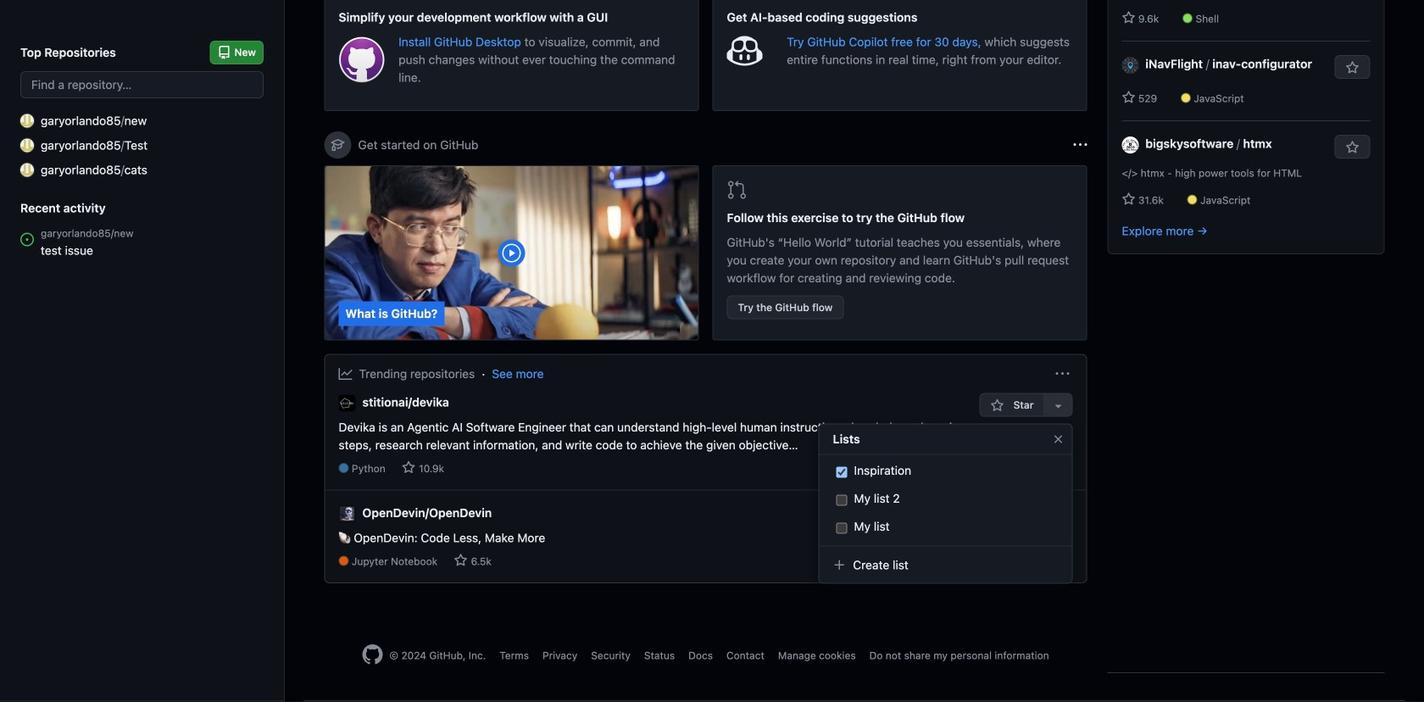 Task type: locate. For each thing, give the bounding box(es) containing it.
menu
[[819, 417, 1073, 597]]

1 star this repository image from the top
[[1346, 61, 1360, 75]]

0 vertical spatial star this repository image
[[1346, 61, 1360, 75]]

list
[[833, 458, 1059, 539]]

cats image
[[20, 163, 34, 177]]

repo details element for @opendevin profile image
[[339, 554, 545, 569]]

try the github flow element
[[713, 165, 1087, 340]]

simplify your development workflow with a gui element
[[324, 0, 699, 111]]

0 vertical spatial repo details element
[[339, 461, 980, 476]]

explore element
[[1108, 0, 1385, 673]]

star this repository image
[[1346, 61, 1360, 75], [1346, 141, 1360, 154]]

graph image
[[339, 367, 352, 381]]

None checkbox
[[836, 465, 847, 479]]

why am i seeing this? image
[[1074, 138, 1087, 152]]

1 star image from the top
[[1122, 91, 1136, 104]]

1 vertical spatial repo details element
[[339, 554, 545, 569]]

Top Repositories search field
[[20, 71, 264, 98]]

star this repository image for @bigskysoftware profile 'image'
[[1346, 141, 1360, 154]]

star this repository image for @inavflight profile 'image'
[[1346, 61, 1360, 75]]

star image
[[1122, 11, 1136, 25], [991, 399, 1004, 413], [402, 461, 416, 474], [454, 554, 468, 567]]

None checkbox
[[836, 493, 847, 507], [836, 521, 847, 535], [836, 493, 847, 507], [836, 521, 847, 535]]

2 repo details element from the top
[[339, 554, 545, 569]]

@inavflight profile image
[[1122, 57, 1139, 74]]

star image down @bigskysoftware profile 'image'
[[1122, 192, 1136, 206]]

0 vertical spatial star image
[[1122, 91, 1136, 104]]

1 vertical spatial star image
[[1122, 192, 1136, 206]]

2 star this repository image from the top
[[1346, 141, 1360, 154]]

plus image
[[833, 558, 847, 572]]

repo details element
[[339, 461, 980, 476], [339, 554, 545, 569]]

1 vertical spatial star this repository image
[[1346, 141, 1360, 154]]

new image
[[20, 114, 34, 128]]

close menu image
[[1052, 432, 1065, 446]]

add this repository to a list image
[[1052, 399, 1065, 413]]

@stitionai profile image
[[339, 395, 356, 412]]

1 repo details element from the top
[[339, 461, 980, 476]]

play image
[[502, 243, 522, 263]]

star image
[[1122, 91, 1136, 104], [1122, 192, 1136, 206]]

star image down @inavflight profile 'image'
[[1122, 91, 1136, 104]]



Task type: vqa. For each thing, say whether or not it's contained in the screenshot.
→
no



Task type: describe. For each thing, give the bounding box(es) containing it.
@opendevin profile image
[[339, 505, 356, 522]]

get ai-based coding suggestions element
[[713, 0, 1087, 111]]

what is github? element
[[324, 165, 699, 340]]

2 star image from the top
[[1122, 192, 1136, 206]]

feed item heading menu image
[[1056, 367, 1070, 381]]

open issue image
[[20, 233, 34, 246]]

what is github? image
[[325, 166, 698, 340]]

mortar board image
[[331, 138, 345, 152]]

homepage image
[[362, 645, 383, 665]]

github desktop image
[[339, 36, 385, 83]]

test image
[[20, 139, 34, 152]]

Find a repository… text field
[[20, 71, 264, 98]]

@bigskysoftware profile image
[[1122, 136, 1139, 153]]

git pull request image
[[727, 180, 747, 200]]

repo details element for '@stitionai profile' icon
[[339, 461, 980, 476]]



